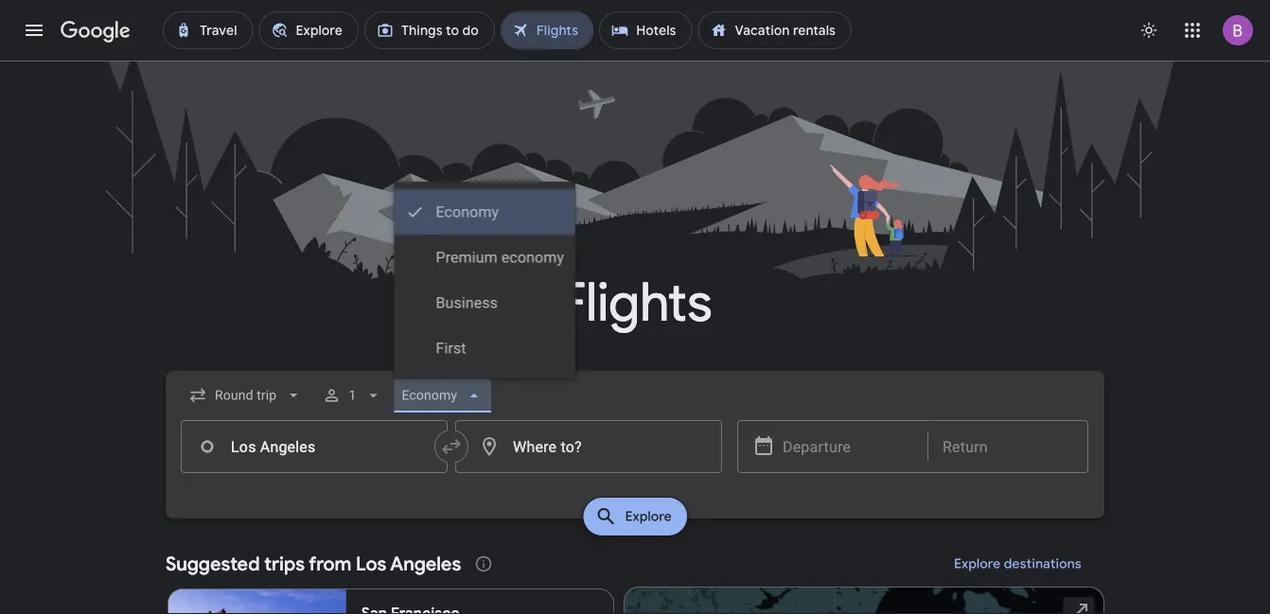 Task type: locate. For each thing, give the bounding box(es) containing it.
explore inside suggested trips from los angeles region
[[954, 556, 1001, 573]]

select your preferred seating class. list box
[[394, 182, 575, 379]]

explore for explore destinations
[[954, 556, 1001, 573]]

1 option from the top
[[394, 189, 575, 235]]

1 horizontal spatial explore
[[954, 556, 1001, 573]]

explore
[[625, 508, 672, 525], [954, 556, 1001, 573]]

1
[[349, 388, 356, 403]]

explore inside flight "search box"
[[625, 508, 672, 525]]

None field
[[181, 379, 311, 413], [394, 379, 491, 413], [181, 379, 311, 413], [394, 379, 491, 413]]

explore destinations button
[[931, 541, 1104, 587]]

los
[[356, 552, 386, 576]]

None text field
[[181, 420, 448, 473]]

0 horizontal spatial explore
[[625, 508, 672, 525]]

explore up suggested trips from los angeles region
[[625, 508, 672, 525]]

main menu image
[[23, 19, 45, 42]]

change appearance image
[[1126, 8, 1172, 53]]

0 vertical spatial explore
[[625, 508, 672, 525]]

1 vertical spatial explore
[[954, 556, 1001, 573]]

explore left destinations
[[954, 556, 1001, 573]]

angeles
[[390, 552, 461, 576]]

option
[[394, 189, 575, 235], [394, 235, 575, 280], [394, 280, 575, 326], [394, 326, 575, 371]]

explore for explore
[[625, 508, 672, 525]]



Task type: vqa. For each thing, say whether or not it's contained in the screenshot.
the bottom Average
no



Task type: describe. For each thing, give the bounding box(es) containing it.
1 button
[[314, 373, 390, 418]]

suggested trips from los angeles
[[166, 552, 461, 576]]

Departure text field
[[783, 421, 913, 472]]

3 option from the top
[[394, 280, 575, 326]]

2 option from the top
[[394, 235, 575, 280]]

suggested
[[166, 552, 260, 576]]

trips
[[264, 552, 305, 576]]

explore destinations
[[954, 556, 1082, 573]]

explore button
[[583, 498, 687, 536]]

Flight search field
[[150, 182, 1120, 541]]

4 option from the top
[[394, 326, 575, 371]]

destinations
[[1004, 556, 1082, 573]]

flights
[[558, 269, 712, 336]]

Where to? text field
[[455, 420, 722, 473]]

suggested trips from los angeles region
[[166, 541, 1104, 614]]

from
[[309, 552, 351, 576]]

Return text field
[[943, 421, 1073, 472]]



